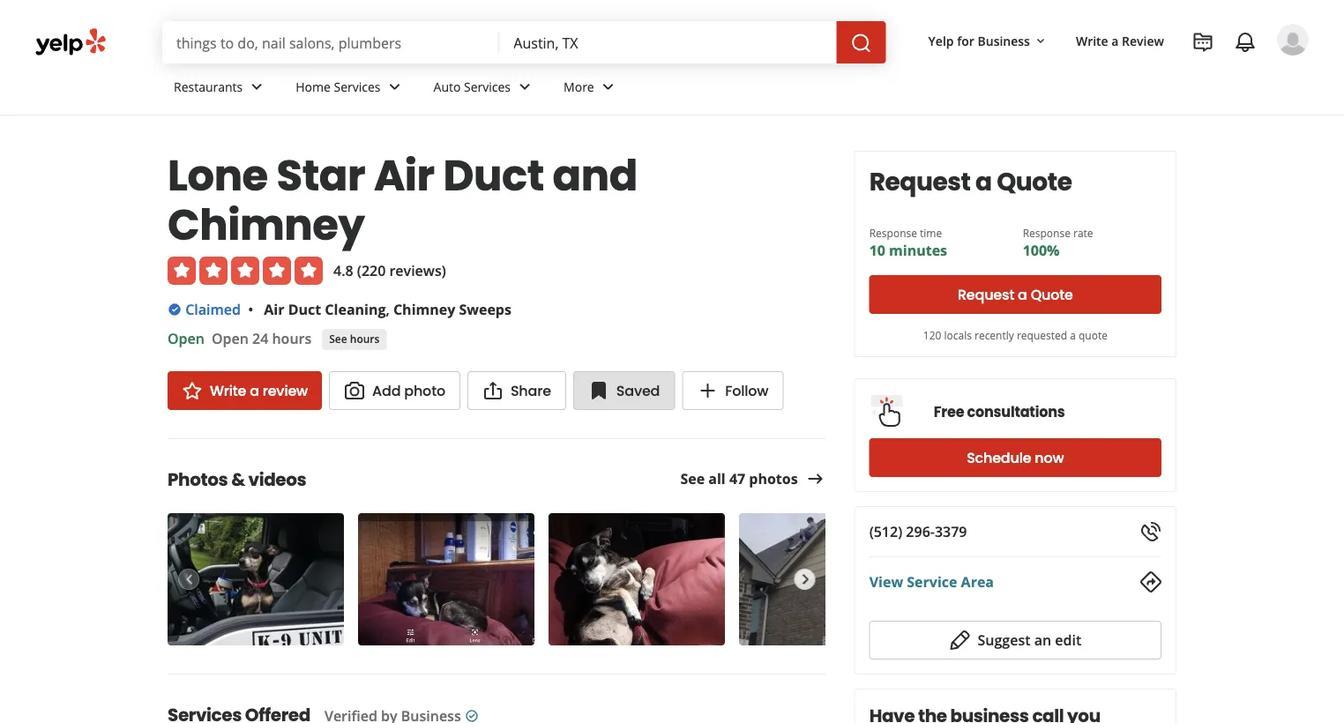 Task type: locate. For each thing, give the bounding box(es) containing it.
area
[[962, 573, 995, 592]]

quote
[[1079, 328, 1108, 342]]

24 star v2 image
[[182, 380, 203, 402]]

air right the star
[[374, 146, 435, 205]]

1 horizontal spatial response
[[1023, 225, 1071, 240]]

response up 10
[[870, 225, 918, 240]]

services for auto services
[[464, 78, 511, 95]]

see
[[329, 332, 347, 346], [681, 470, 705, 489]]

request inside button
[[958, 285, 1015, 305]]

24 save v2 image
[[588, 380, 610, 402]]

24 chevron down v2 image left auto
[[384, 76, 406, 97]]

1 vertical spatial write
[[210, 381, 246, 401]]

24 chevron down v2 image inside restaurants link
[[246, 76, 268, 97]]

1 vertical spatial see
[[681, 470, 705, 489]]

0 vertical spatial duct
[[443, 146, 544, 205]]

0 horizontal spatial see
[[329, 332, 347, 346]]

1 horizontal spatial open
[[212, 329, 249, 348]]

4.8 (220 reviews)
[[334, 261, 446, 280]]

sweeps
[[459, 300, 512, 319]]

2 services from the left
[[464, 78, 511, 95]]

1 vertical spatial air
[[264, 300, 285, 319]]

chimney up 4.8 star rating image
[[168, 195, 365, 255]]

duct down auto services link
[[443, 146, 544, 205]]

auto services link
[[420, 64, 550, 115]]

user actions element
[[915, 22, 1334, 131]]

1 none field from the left
[[177, 33, 486, 52]]

open
[[168, 329, 205, 348], [212, 329, 249, 348]]

request
[[870, 164, 971, 199], [958, 285, 1015, 305]]

4.8
[[334, 261, 354, 280]]

request up time
[[870, 164, 971, 199]]

write a review link
[[168, 372, 322, 410]]

2 response from the left
[[1023, 225, 1071, 240]]

photos
[[750, 470, 798, 489]]

1 24 chevron down v2 image from the left
[[246, 76, 268, 97]]

see left all
[[681, 470, 705, 489]]

0 horizontal spatial 24 chevron down v2 image
[[246, 76, 268, 97]]

suggest an edit
[[978, 631, 1082, 650]]

1 services from the left
[[334, 78, 381, 95]]

24 chevron down v2 image right auto services
[[515, 76, 536, 97]]

quote inside button
[[1031, 285, 1074, 305]]

saved
[[617, 381, 660, 401]]

0 horizontal spatial write
[[210, 381, 246, 401]]

0 horizontal spatial 24 chevron down v2 image
[[384, 76, 406, 97]]

suggest
[[978, 631, 1031, 650]]

1 horizontal spatial none field
[[514, 33, 823, 52]]

none field up business categories element
[[514, 33, 823, 52]]

response
[[870, 225, 918, 240], [1023, 225, 1071, 240]]

open down 16 claim filled v2 image
[[168, 329, 205, 348]]

write a review
[[210, 381, 308, 401]]

&
[[231, 468, 245, 492]]

see inside see hours link
[[329, 332, 347, 346]]

24 chevron down v2 image for more
[[598, 76, 619, 97]]

2 24 chevron down v2 image from the left
[[598, 76, 619, 97]]

rate
[[1074, 225, 1094, 240]]

services right auto
[[464, 78, 511, 95]]

1 horizontal spatial air
[[374, 146, 435, 205]]

24 chevron down v2 image inside auto services link
[[515, 76, 536, 97]]

request up recently
[[958, 285, 1015, 305]]

24 chevron down v2 image
[[246, 76, 268, 97], [598, 76, 619, 97]]

a inside request a quote button
[[1018, 285, 1028, 305]]

photos
[[168, 468, 228, 492]]

16 checkmark badged v2 image
[[465, 710, 479, 724]]

restaurants
[[174, 78, 243, 95]]

1 24 chevron down v2 image from the left
[[384, 76, 406, 97]]

follow
[[726, 381, 769, 401]]

more
[[564, 78, 595, 95]]

ruby a. image
[[1278, 24, 1310, 56]]

296-
[[907, 522, 935, 541]]

1 vertical spatial request a quote
[[958, 285, 1074, 305]]

duct
[[443, 146, 544, 205], [288, 300, 321, 319]]

4.8 star rating image
[[168, 257, 323, 285]]

1 horizontal spatial write
[[1077, 32, 1109, 49]]

24 arrow right v2 image
[[805, 469, 827, 490]]

air
[[374, 146, 435, 205], [264, 300, 285, 319]]

chimney right ,
[[394, 300, 456, 319]]

1 horizontal spatial hours
[[350, 332, 380, 346]]

write for write a review
[[210, 381, 246, 401]]

24 chevron down v2 image right restaurants
[[246, 76, 268, 97]]

schedule
[[967, 448, 1032, 468]]

1 horizontal spatial 24 chevron down v2 image
[[515, 76, 536, 97]]

minutes
[[890, 241, 948, 260]]

review
[[263, 381, 308, 401]]

1 vertical spatial quote
[[1031, 285, 1074, 305]]

hours right 24
[[272, 329, 312, 348]]

free
[[934, 402, 965, 422]]

2 none field from the left
[[514, 33, 823, 52]]

24 chevron down v2 image
[[384, 76, 406, 97], [515, 76, 536, 97]]

0 horizontal spatial services
[[334, 78, 381, 95]]

response inside response rate 100%
[[1023, 225, 1071, 240]]

0 horizontal spatial chimney
[[168, 195, 365, 255]]

24 chevron down v2 image inside home services link
[[384, 76, 406, 97]]

photo of lone star air duct and chimney - greater austin, tx, us. the abused girl on 800 count pillows image
[[358, 514, 535, 646]]

0 horizontal spatial none field
[[177, 33, 486, 52]]

write inside "user actions" element
[[1077, 32, 1109, 49]]

response up 100%
[[1023, 225, 1071, 240]]

24 camera v2 image
[[344, 380, 365, 402]]

and
[[553, 146, 638, 205]]

open left 24
[[212, 329, 249, 348]]

1 response from the left
[[870, 225, 918, 240]]

photo of lone star air duct and chimney - greater austin, tx, us. security image
[[168, 514, 344, 646]]

24 directions v2 image
[[1141, 572, 1162, 593]]

24 pencil v2 image
[[950, 630, 971, 651]]

suggest an edit button
[[870, 621, 1162, 660]]

response inside response time 10 minutes
[[870, 225, 918, 240]]

0 vertical spatial see
[[329, 332, 347, 346]]

response time 10 minutes
[[870, 225, 948, 260]]

None field
[[177, 33, 486, 52], [514, 33, 823, 52]]

projects image
[[1193, 32, 1214, 53]]

request a quote
[[870, 164, 1073, 199], [958, 285, 1074, 305]]

1 horizontal spatial 24 chevron down v2 image
[[598, 76, 619, 97]]

time
[[921, 225, 943, 240]]

duct left cleaning on the left top of the page
[[288, 300, 321, 319]]

free consultations
[[934, 402, 1066, 422]]

0 vertical spatial request a quote
[[870, 164, 1073, 199]]

share
[[511, 381, 551, 401]]

hours
[[272, 329, 312, 348], [350, 332, 380, 346]]

notifications image
[[1236, 32, 1257, 53]]

1 horizontal spatial chimney
[[394, 300, 456, 319]]

0 horizontal spatial response
[[870, 225, 918, 240]]

business categories element
[[160, 64, 1310, 115]]

lone star air duct and chimney
[[168, 146, 638, 255]]

2 24 chevron down v2 image from the left
[[515, 76, 536, 97]]

24 chevron down v2 image inside the more link
[[598, 76, 619, 97]]

saved button
[[573, 372, 675, 410]]

photo of lone star air duct and chimney - greater austin, tx, us. abused girl on 800 count sheets image
[[549, 514, 725, 646]]

0 vertical spatial write
[[1077, 32, 1109, 49]]

0 horizontal spatial open
[[168, 329, 205, 348]]

write left review
[[1077, 32, 1109, 49]]

air up 24
[[264, 300, 285, 319]]

write a review link
[[1070, 25, 1172, 56]]

24 chevron down v2 image for auto services
[[515, 76, 536, 97]]

now
[[1035, 448, 1065, 468]]

request a quote up '120 locals recently requested a quote'
[[958, 285, 1074, 305]]

24 add v2 image
[[697, 380, 719, 402]]

1 open from the left
[[168, 329, 205, 348]]

for
[[958, 32, 975, 49]]

yelp for business button
[[922, 25, 1055, 57]]

quote
[[997, 164, 1073, 199], [1031, 285, 1074, 305]]

1 horizontal spatial duct
[[443, 146, 544, 205]]

None search field
[[162, 21, 890, 64]]

2 open from the left
[[212, 329, 249, 348]]

quote up response rate 100%
[[997, 164, 1073, 199]]

request a quote up time
[[870, 164, 1073, 199]]

hours down cleaning on the left top of the page
[[350, 332, 380, 346]]

24 chevron down v2 image right more
[[598, 76, 619, 97]]

1 horizontal spatial see
[[681, 470, 705, 489]]

services right home
[[334, 78, 381, 95]]

add photo link
[[329, 372, 461, 410]]

1 horizontal spatial services
[[464, 78, 511, 95]]

quote up requested
[[1031, 285, 1074, 305]]

chimney
[[168, 195, 365, 255], [394, 300, 456, 319]]

0 vertical spatial air
[[374, 146, 435, 205]]

auto services
[[434, 78, 511, 95]]

services
[[334, 78, 381, 95], [464, 78, 511, 95]]

none field near
[[514, 33, 823, 52]]

all
[[709, 470, 726, 489]]

home services
[[296, 78, 381, 95]]

0 vertical spatial chimney
[[168, 195, 365, 255]]

none field up home services
[[177, 33, 486, 52]]

photos & videos
[[168, 468, 307, 492]]

1 vertical spatial duct
[[288, 300, 321, 319]]

1 vertical spatial request
[[958, 285, 1015, 305]]

see inside see all 47 photos link
[[681, 470, 705, 489]]

0 vertical spatial quote
[[997, 164, 1073, 199]]

write right 24 star v2 image
[[210, 381, 246, 401]]

0 horizontal spatial air
[[264, 300, 285, 319]]

response for 10
[[870, 225, 918, 240]]

see down "air duct cleaning" "link"
[[329, 332, 347, 346]]



Task type: vqa. For each thing, say whether or not it's contained in the screenshot.
the Follow BUTTON
yes



Task type: describe. For each thing, give the bounding box(es) containing it.
view service area
[[870, 573, 995, 592]]

hours inside see hours link
[[350, 332, 380, 346]]

previous image
[[179, 569, 198, 590]]

(512)
[[870, 522, 903, 541]]

services for home services
[[334, 78, 381, 95]]

120 locals recently requested a quote
[[924, 328, 1108, 342]]

open open 24 hours
[[168, 329, 312, 348]]

24 share v2 image
[[483, 380, 504, 402]]

next image
[[796, 569, 815, 590]]

home services link
[[282, 64, 420, 115]]

see hours
[[329, 332, 380, 346]]

cleaning
[[325, 300, 386, 319]]

Near text field
[[514, 33, 823, 52]]

lone
[[168, 146, 268, 205]]

16 chevron down v2 image
[[1034, 34, 1048, 48]]

,
[[386, 300, 390, 319]]

write a review
[[1077, 32, 1165, 49]]

an
[[1035, 631, 1052, 650]]

schedule now button
[[870, 439, 1162, 477]]

a inside write a review link
[[1112, 32, 1119, 49]]

response for 100%
[[1023, 225, 1071, 240]]

yelp
[[929, 32, 954, 49]]

star
[[277, 146, 365, 205]]

home
[[296, 78, 331, 95]]

chimney sweeps link
[[394, 300, 512, 319]]

duct inside lone star air duct and chimney
[[443, 146, 544, 205]]

100%
[[1023, 241, 1060, 260]]

restaurants link
[[160, 64, 282, 115]]

24 phone v2 image
[[1141, 522, 1162, 543]]

(220
[[357, 261, 386, 280]]

air duct cleaning link
[[264, 300, 386, 319]]

a inside write a review link
[[250, 381, 259, 401]]

10
[[870, 241, 886, 260]]

0 horizontal spatial duct
[[288, 300, 321, 319]]

auto
[[434, 78, 461, 95]]

locals
[[945, 328, 972, 342]]

request a quote inside button
[[958, 285, 1074, 305]]

review
[[1123, 32, 1165, 49]]

air inside lone star air duct and chimney
[[374, 146, 435, 205]]

24 chevron down v2 image for restaurants
[[246, 76, 268, 97]]

0 vertical spatial request
[[870, 164, 971, 199]]

chimney inside lone star air duct and chimney
[[168, 195, 365, 255]]

service
[[907, 573, 958, 592]]

47
[[730, 470, 746, 489]]

120
[[924, 328, 942, 342]]

share button
[[468, 372, 566, 410]]

24
[[252, 329, 269, 348]]

consultations
[[968, 402, 1066, 422]]

Find text field
[[177, 33, 486, 52]]

recently
[[975, 328, 1015, 342]]

(220 reviews) link
[[357, 261, 446, 280]]

videos
[[248, 468, 307, 492]]

see for see hours
[[329, 332, 347, 346]]

1 vertical spatial chimney
[[394, 300, 456, 319]]

16 claim filled v2 image
[[168, 303, 182, 317]]

follow button
[[682, 372, 784, 410]]

claimed
[[185, 300, 241, 319]]

photo
[[404, 381, 446, 401]]

add
[[372, 381, 401, 401]]

see hours link
[[322, 329, 387, 350]]

yelp for business
[[929, 32, 1031, 49]]

see all 47 photos
[[681, 470, 798, 489]]

reviews)
[[390, 261, 446, 280]]

air duct cleaning , chimney sweeps
[[264, 300, 512, 319]]

view service area link
[[870, 573, 995, 592]]

edit
[[1056, 631, 1082, 650]]

schedule now
[[967, 448, 1065, 468]]

business
[[978, 32, 1031, 49]]

see all 47 photos link
[[681, 469, 827, 490]]

add photo
[[372, 381, 446, 401]]

(512) 296-3379
[[870, 522, 968, 541]]

requested
[[1017, 328, 1068, 342]]

search image
[[851, 33, 872, 54]]

request a quote button
[[870, 275, 1162, 314]]

see for see all 47 photos
[[681, 470, 705, 489]]

response rate 100%
[[1023, 225, 1094, 260]]

view
[[870, 573, 904, 592]]

none field the 'find'
[[177, 33, 486, 52]]

0 horizontal spatial hours
[[272, 329, 312, 348]]

photos & videos element
[[139, 439, 916, 650]]

24 chevron down v2 image for home services
[[384, 76, 406, 97]]

more link
[[550, 64, 633, 115]]

3379
[[935, 522, 968, 541]]

write for write a review
[[1077, 32, 1109, 49]]



